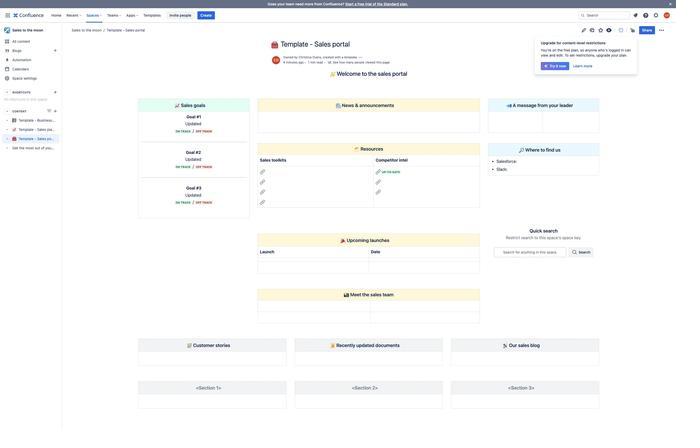 Task type: describe. For each thing, give the bounding box(es) containing it.
1 horizontal spatial from
[[538, 102, 548, 108]]

- inside 'link'
[[35, 118, 36, 123]]

anyone
[[586, 48, 598, 52]]

the down spaces
[[86, 28, 91, 32]]

search for search for anything in this space
[[504, 250, 515, 255]]

resources
[[360, 146, 384, 152]]

all
[[12, 39, 16, 44]]

notification icon image
[[633, 12, 639, 18]]

sales up get the most out of your team space
[[37, 137, 46, 141]]

recently updated documents
[[336, 343, 400, 348]]

ago
[[299, 60, 304, 64]]

home link
[[50, 11, 63, 19]]

updated
[[357, 343, 375, 348]]

copy image for welcome to the sales portal
[[407, 71, 413, 77]]

:pencil: image
[[187, 344, 192, 349]]

quick summary image
[[619, 27, 625, 33]]

start a free trial of the standard plan. link
[[346, 2, 409, 6]]

2 on track / off track from the top
[[176, 164, 212, 169]]

sales left toolkits
[[260, 158, 271, 163]]

no restrictions image
[[631, 27, 637, 33]]

quick search
[[530, 228, 558, 234]]

get
[[12, 146, 18, 150]]

recent
[[67, 13, 78, 17]]

you're on the free plan, so anyone who's logged in can view and edit. to set restrictions, upgrade your plan.
[[542, 48, 632, 57]]

1 on track / off track from the top
[[176, 129, 212, 133]]

a message from your leader
[[512, 102, 574, 108]]

up-to-date
[[382, 170, 400, 174]]

overa
[[313, 55, 321, 59]]

,
[[321, 55, 322, 59]]

magnifying glass image
[[572, 249, 578, 256]]

invite people button
[[167, 11, 195, 19]]

:newspaper: image
[[336, 103, 341, 108]]

for for upgrade
[[557, 41, 562, 45]]

3 off from the top
[[196, 201, 202, 204]]

need
[[296, 2, 304, 6]]

by
[[295, 55, 298, 59]]

:camera_with_flash: image
[[344, 293, 350, 298]]

- up christina overa link
[[310, 40, 313, 48]]

<section 2>
[[352, 385, 378, 391]]

:toolbox: image
[[272, 42, 278, 48]]

star image
[[598, 27, 605, 33]]

#3
[[196, 186, 202, 191]]

<section for <section 1>
[[196, 385, 215, 391]]

1>
[[216, 385, 222, 391]]

see how many people viewed this page button
[[328, 60, 390, 65]]

copy image for news & announcements
[[394, 102, 400, 108]]

space settings
[[12, 76, 37, 81]]

template - sales planning
[[18, 128, 61, 132]]

minutes
[[286, 60, 298, 64]]

content button
[[2, 107, 59, 116]]

page
[[383, 60, 390, 64]]

where to find us
[[525, 147, 561, 153]]

now
[[560, 64, 567, 68]]

search button
[[569, 247, 594, 258]]

message
[[518, 102, 537, 108]]

get the most out of your team space link
[[2, 144, 73, 153]]

manage page ownership image
[[359, 55, 363, 60]]

template - business review link
[[2, 116, 64, 125]]

upgrade
[[597, 53, 611, 57]]

launch
[[260, 250, 275, 254]]

1 horizontal spatial of
[[373, 2, 377, 6]]

3 on from the top
[[176, 201, 180, 204]]

0 vertical spatial template - sales portal link
[[102, 28, 145, 33]]

to
[[565, 53, 569, 57]]

create a blog image
[[52, 47, 58, 54]]

confluence?
[[324, 2, 345, 6]]

a
[[513, 102, 517, 108]]

plan. inside you're on the free plan, so anyone who's logged in can view and edit. to set restrictions, upgrade your plan.
[[620, 53, 628, 57]]

blog
[[531, 343, 541, 348]]

your inside you're on the free plan, so anyone who's logged in can view and edit. to set restrictions, upgrade your plan.
[[612, 53, 619, 57]]

date
[[393, 170, 400, 174]]

viewed
[[366, 60, 376, 64]]

2 on from the top
[[176, 165, 180, 169]]

0 horizontal spatial plan.
[[400, 2, 409, 6]]

in inside you're on the free plan, so anyone who's logged in can view and edit. to set restrictions, upgrade your plan.
[[622, 48, 625, 52]]

home
[[51, 13, 61, 17]]

1 vertical spatial sales
[[371, 292, 382, 298]]

see how many people viewed this page
[[333, 60, 390, 64]]

automation
[[12, 58, 31, 62]]

search for search
[[579, 250, 591, 255]]

2 / from the top
[[193, 164, 194, 169]]

0 horizontal spatial template - sales portal link
[[2, 134, 59, 144]]

:wave: image
[[331, 72, 336, 77]]

sales to the moon inside sales to the moon link
[[12, 28, 43, 32]]

read
[[317, 60, 323, 64]]

slack:
[[497, 167, 508, 172]]

add shortcut image
[[52, 89, 58, 95]]

1 horizontal spatial people
[[355, 60, 365, 64]]

space inside the get the most out of your team space link
[[63, 146, 73, 150]]

our
[[510, 343, 518, 348]]

review
[[53, 118, 64, 123]]

no
[[4, 97, 9, 102]]

template down teams dropdown button
[[107, 28, 122, 32]]

template - business review
[[18, 118, 64, 123]]

0 horizontal spatial a
[[342, 55, 344, 59]]

welcome
[[337, 70, 361, 77]]

space element
[[0, 23, 73, 431]]

christina
[[299, 55, 312, 59]]

set
[[570, 53, 576, 57]]

portal inside space element
[[47, 137, 57, 141]]

<section for <section 2>
[[352, 385, 372, 391]]

learn more
[[574, 64, 593, 68]]

2 moon from the left
[[92, 28, 102, 32]]

#1
[[197, 115, 201, 119]]

so
[[581, 48, 585, 52]]

template down template - business review 'link'
[[18, 128, 34, 132]]

1 off from the top
[[196, 130, 202, 133]]

anything
[[522, 250, 536, 255]]

date
[[371, 250, 381, 254]]

restrictions
[[587, 41, 606, 45]]

copy image for resources
[[383, 146, 389, 152]]

this down quick search
[[540, 236, 547, 240]]

- down teams dropdown button
[[123, 28, 125, 32]]

christina overa image
[[272, 56, 281, 64]]

announcements
[[360, 102, 395, 108]]

invite
[[170, 13, 179, 17]]

1 min read
[[308, 60, 323, 64]]

:toolbox: image
[[272, 42, 278, 48]]

:camera_with_flash: image
[[344, 293, 350, 298]]

of inside tree
[[41, 146, 44, 150]]

sales down "apps"
[[126, 28, 134, 32]]

<section 1>
[[196, 385, 222, 391]]

sales up the ','
[[315, 40, 331, 48]]

this inside space element
[[30, 97, 36, 102]]

up-
[[382, 170, 388, 174]]

the inside you're on the free plan, so anyone who's logged in can view and edit. to set restrictions, upgrade your plan.
[[558, 48, 563, 52]]

blogs link
[[2, 46, 59, 55]]

:pencil: image
[[187, 344, 192, 349]]

updated for #3
[[186, 193, 202, 198]]

leader
[[560, 102, 574, 108]]

2 horizontal spatial team
[[383, 292, 394, 298]]

goal for goal #2 updated
[[186, 150, 195, 155]]

trial
[[366, 2, 372, 6]]

recently
[[337, 343, 356, 348]]

copy image for sales goals
[[205, 102, 211, 108]]

apps button
[[125, 11, 140, 19]]

for for search
[[516, 250, 521, 255]]

calendars link
[[2, 65, 59, 74]]

:wave: image
[[331, 72, 336, 77]]

create a page image
[[52, 108, 58, 114]]

search for anything in this space
[[504, 250, 557, 255]]

teams button
[[106, 11, 123, 19]]

spaces button
[[85, 11, 104, 19]]

people inside "global" element
[[180, 13, 191, 17]]

upcoming
[[347, 238, 369, 243]]

banner containing home
[[0, 8, 677, 23]]

copy image for where to find us
[[561, 146, 567, 152]]

salesforce:
[[497, 159, 518, 164]]

get the most out of your team space
[[12, 146, 73, 150]]

settings icon image
[[654, 12, 660, 18]]

0 horizontal spatial more
[[305, 2, 314, 6]]

template up most
[[18, 137, 34, 141]]

apps
[[127, 13, 135, 17]]

customer
[[193, 343, 215, 348]]

4 minutes ago
[[284, 60, 304, 64]]



Task type: vqa. For each thing, say whether or not it's contained in the screenshot.
the Add app Image
no



Task type: locate. For each thing, give the bounding box(es) containing it.
/ down goal #3 updated
[[193, 200, 194, 205]]

:chart_with_upwards_trend: image
[[175, 103, 180, 108], [175, 103, 180, 108]]

more right learn
[[584, 64, 593, 68]]

goal left #1
[[187, 115, 196, 119]]

2 <section from the left
[[352, 385, 372, 391]]

competitor
[[376, 158, 399, 163]]

on track / off track down the goal #2 updated
[[176, 164, 212, 169]]

the down viewed
[[369, 70, 377, 77]]

news & announcements
[[341, 102, 395, 108]]

your inside space element
[[45, 146, 53, 150]]

1 horizontal spatial sales to the moon
[[72, 28, 102, 32]]

does
[[268, 2, 277, 6]]

2 vertical spatial template - sales portal
[[18, 137, 57, 141]]

search down quick
[[522, 236, 534, 240]]

0 vertical spatial sales
[[378, 70, 392, 77]]

<section left '2>'
[[352, 385, 372, 391]]

sales to the moon link up all content link
[[2, 25, 59, 35]]

shortcuts
[[10, 97, 25, 102]]

2 vertical spatial team
[[383, 292, 394, 298]]

your right out
[[45, 146, 53, 150]]

help icon image
[[644, 12, 650, 18]]

tree inside space element
[[2, 116, 73, 153]]

business
[[37, 118, 52, 123]]

try it now button
[[542, 62, 570, 70]]

shortcuts button
[[2, 88, 59, 97]]

your left leader
[[550, 102, 559, 108]]

people down manage page ownership icon on the top of the page
[[355, 60, 365, 64]]

copy image for a message from your leader
[[573, 102, 579, 108]]

0 horizontal spatial people
[[180, 13, 191, 17]]

1 / from the top
[[193, 129, 194, 133]]

free left trial
[[358, 2, 365, 6]]

- down template - business review 'link'
[[35, 128, 36, 132]]

copy image
[[407, 71, 413, 77], [205, 102, 211, 108], [573, 102, 579, 108], [383, 146, 389, 152], [558, 228, 564, 234], [230, 342, 236, 348], [540, 342, 546, 348], [378, 384, 384, 391], [535, 384, 541, 391]]

0 horizontal spatial in
[[26, 97, 29, 102]]

view
[[542, 53, 549, 57]]

copy image for recently updated documents
[[400, 342, 406, 348]]

this inside button
[[377, 60, 382, 64]]

0 vertical spatial more
[[305, 2, 314, 6]]

0 horizontal spatial from
[[315, 2, 323, 6]]

all content link
[[2, 37, 59, 46]]

your
[[278, 2, 285, 6], [612, 53, 619, 57], [550, 102, 559, 108], [45, 146, 53, 150]]

sales down 'template - business review'
[[37, 128, 46, 132]]

sales right collapse sidebar image
[[72, 28, 81, 32]]

1 vertical spatial in
[[26, 97, 29, 102]]

2 search from the left
[[579, 250, 591, 255]]

1 horizontal spatial template - sales portal link
[[102, 28, 145, 33]]

2 vertical spatial sales
[[519, 343, 530, 348]]

1 vertical spatial for
[[516, 250, 521, 255]]

:scroll: image
[[331, 344, 336, 349]]

1 vertical spatial updated
[[186, 157, 202, 162]]

1 vertical spatial search
[[522, 236, 534, 240]]

2 off from the top
[[196, 165, 202, 169]]

template
[[345, 55, 357, 59]]

copy image for customer stories
[[230, 342, 236, 348]]

goal inside goal #1 updated
[[187, 115, 196, 119]]

sales
[[378, 70, 392, 77], [371, 292, 382, 298], [519, 343, 530, 348]]

2 vertical spatial on
[[176, 201, 180, 204]]

and
[[550, 53, 556, 57]]

1 horizontal spatial moon
[[92, 28, 102, 32]]

1 vertical spatial of
[[41, 146, 44, 150]]

template - sales portal inside space element
[[18, 137, 57, 141]]

the right the get
[[19, 146, 25, 150]]

updated for #1
[[186, 122, 202, 126]]

3 on track / off track from the top
[[176, 200, 212, 205]]

restrictions,
[[576, 53, 596, 57]]

template - sales portal link up most
[[2, 134, 59, 144]]

who's
[[599, 48, 609, 52]]

1 vertical spatial people
[[355, 60, 365, 64]]

goal for goal #3 updated
[[187, 186, 195, 191]]

on track / off track down goal #1 updated
[[176, 129, 212, 133]]

0 vertical spatial from
[[315, 2, 323, 6]]

free inside you're on the free plan, so anyone who's logged in can view and edit. to set restrictions, upgrade your plan.
[[564, 48, 571, 52]]

to down recent popup button
[[82, 28, 85, 32]]

0 horizontal spatial <section
[[196, 385, 215, 391]]

0 horizontal spatial moon
[[34, 28, 43, 32]]

off
[[196, 130, 202, 133], [196, 165, 202, 169], [196, 201, 202, 204]]

1
[[308, 60, 310, 64]]

0 horizontal spatial search
[[522, 236, 534, 240]]

1 horizontal spatial team
[[286, 2, 295, 6]]

a right with
[[342, 55, 344, 59]]

goal left #2
[[186, 150, 195, 155]]

0 vertical spatial on
[[176, 130, 180, 133]]

2 vertical spatial in
[[537, 250, 540, 255]]

recent button
[[65, 11, 84, 19]]

from left the confluence?
[[315, 2, 323, 6]]

:scroll: image
[[331, 344, 336, 349]]

learn more link
[[571, 62, 596, 70]]

upgrade for content-level restrictions
[[542, 41, 606, 45]]

1 vertical spatial on
[[176, 165, 180, 169]]

spaces
[[87, 13, 99, 17]]

0 horizontal spatial template - sales portal
[[18, 137, 57, 141]]

close image
[[668, 1, 674, 7]]

2 horizontal spatial in
[[622, 48, 625, 52]]

goal inside goal #3 updated
[[187, 186, 195, 191]]

your profile and preferences image
[[665, 12, 671, 18]]

find
[[547, 147, 555, 153]]

3 / from the top
[[193, 200, 194, 205]]

moon up all content link
[[34, 28, 43, 32]]

on track / off track down goal #3 updated
[[176, 200, 212, 205]]

create link
[[198, 11, 215, 19]]

in down shortcuts dropdown button
[[26, 97, 29, 102]]

0 vertical spatial goal
[[187, 115, 196, 119]]

this left page
[[377, 60, 382, 64]]

this down shortcuts dropdown button
[[30, 97, 36, 102]]

- left business
[[35, 118, 36, 123]]

to down quick
[[535, 236, 539, 240]]

template up by in the top left of the page
[[281, 40, 309, 48]]

0 vertical spatial for
[[557, 41, 562, 45]]

:newspaper: image
[[336, 103, 341, 108]]

search for restrict
[[522, 236, 534, 240]]

0 vertical spatial plan.
[[400, 2, 409, 6]]

sales right the meet
[[371, 292, 382, 298]]

2 horizontal spatial template - sales portal
[[281, 40, 350, 48]]

1 horizontal spatial search
[[544, 228, 558, 234]]

:link: image
[[260, 170, 265, 175], [376, 170, 381, 175], [260, 180, 265, 185], [376, 180, 381, 185], [376, 180, 381, 185], [260, 190, 265, 195], [260, 190, 265, 195], [260, 200, 265, 205]]

does your team need more from confluence? start a free trial of the standard plan.
[[268, 2, 409, 6]]

in inside space element
[[26, 97, 29, 102]]

see
[[333, 60, 339, 64]]

competitor intel
[[376, 158, 408, 163]]

template - sales portal up out
[[18, 137, 57, 141]]

1 horizontal spatial a
[[355, 2, 357, 6]]

#2
[[196, 150, 201, 155]]

sales toolkits
[[260, 158, 287, 163]]

:link: image
[[260, 170, 265, 175], [376, 170, 381, 175], [260, 180, 265, 185], [376, 190, 381, 195], [376, 190, 381, 195], [260, 200, 265, 205]]

:mega: image
[[507, 103, 512, 108], [507, 103, 512, 108]]

goal inside the goal #2 updated
[[186, 150, 195, 155]]

sales to the moon link down spaces
[[72, 28, 102, 33]]

team inside space element
[[54, 146, 62, 150]]

more actions image
[[659, 27, 666, 33]]

updated down #3
[[186, 193, 202, 198]]

copy image for our sales blog
[[540, 342, 546, 348]]

1 vertical spatial goal
[[186, 150, 195, 155]]

:satellite: image
[[503, 344, 509, 349], [503, 344, 509, 349]]

Search field
[[579, 11, 631, 19]]

updated inside the goal #2 updated
[[186, 157, 202, 162]]

copy image for upcoming launches
[[389, 237, 395, 243]]

<section left '3>'
[[509, 385, 528, 391]]

a right start
[[355, 2, 357, 6]]

1 updated from the top
[[186, 122, 202, 126]]

in right anything
[[537, 250, 540, 255]]

0 vertical spatial updated
[[186, 122, 202, 126]]

1 vertical spatial template - sales portal
[[281, 40, 350, 48]]

1 vertical spatial on track / off track
[[176, 164, 212, 169]]

people
[[180, 13, 191, 17], [355, 60, 365, 64]]

sales to the moon link
[[2, 25, 59, 35], [72, 28, 102, 33]]

updated inside goal #1 updated
[[186, 122, 202, 126]]

search down restrict
[[504, 250, 515, 255]]

0 horizontal spatial of
[[41, 146, 44, 150]]

1 vertical spatial free
[[564, 48, 571, 52]]

search inside "search" button
[[579, 250, 591, 255]]

3 updated from the top
[[186, 193, 202, 198]]

try
[[550, 64, 556, 68]]

change view image
[[46, 108, 52, 114]]

search for quick
[[544, 228, 558, 234]]

to left find
[[541, 147, 546, 153]]

1 horizontal spatial <section
[[352, 385, 372, 391]]

meet the sales team
[[350, 292, 394, 298]]

2 updated from the top
[[186, 157, 202, 162]]

of right trial
[[373, 2, 377, 6]]

1 horizontal spatial for
[[557, 41, 562, 45]]

updated
[[186, 122, 202, 126], [186, 157, 202, 162], [186, 193, 202, 198]]

0 vertical spatial /
[[193, 129, 194, 133]]

0 vertical spatial in
[[622, 48, 625, 52]]

0 horizontal spatial sales to the moon
[[12, 28, 43, 32]]

moon inside space element
[[34, 28, 43, 32]]

off down the goal #2 updated
[[196, 165, 202, 169]]

off down goal #1 updated
[[196, 130, 202, 133]]

settings
[[24, 76, 37, 81]]

0 horizontal spatial for
[[516, 250, 521, 255]]

of right out
[[41, 146, 44, 150]]

track
[[181, 130, 191, 133], [202, 130, 212, 133], [181, 165, 191, 169], [202, 165, 212, 169], [181, 201, 191, 204], [202, 201, 212, 204]]

template down content 'dropdown button'
[[18, 118, 34, 123]]

global element
[[3, 8, 578, 22]]

for left anything
[[516, 250, 521, 255]]

1 horizontal spatial more
[[584, 64, 593, 68]]

people right 'invite'
[[180, 13, 191, 17]]

more
[[305, 2, 314, 6], [584, 64, 593, 68]]

1 vertical spatial plan.
[[620, 53, 628, 57]]

3 <section from the left
[[509, 385, 528, 391]]

0 horizontal spatial sales to the moon link
[[2, 25, 59, 35]]

you're
[[542, 48, 552, 52]]

template inside 'link'
[[18, 118, 34, 123]]

plan. down the "can"
[[620, 53, 628, 57]]

off down goal #3 updated
[[196, 201, 202, 204]]

goal #2 updated
[[186, 150, 203, 162]]

<section for <section 3>
[[509, 385, 528, 391]]

template - sales portal up overa
[[281, 40, 350, 48]]

upcoming launches
[[346, 238, 390, 243]]

0 vertical spatial of
[[373, 2, 377, 6]]

- up out
[[35, 137, 36, 141]]

share
[[643, 28, 653, 32]]

on
[[176, 130, 180, 133], [176, 165, 180, 169], [176, 201, 180, 204]]

more right need
[[305, 2, 314, 6]]

:mag_right: image
[[520, 148, 525, 153]]

stop watching image
[[607, 27, 613, 33]]

edit this page image
[[581, 27, 588, 33]]

0 vertical spatial a
[[355, 2, 357, 6]]

start
[[346, 2, 354, 6]]

2 sales to the moon from the left
[[72, 28, 102, 32]]

updated for #2
[[186, 157, 202, 162]]

sales to the moon up all content link
[[12, 28, 43, 32]]

space's
[[548, 236, 562, 240]]

intel
[[400, 158, 408, 163]]

1 vertical spatial off
[[196, 165, 202, 169]]

to up content
[[23, 28, 26, 32]]

1 moon from the left
[[34, 28, 43, 32]]

:dividers: image
[[355, 147, 360, 152], [355, 147, 360, 152]]

in left the "can"
[[622, 48, 625, 52]]

toolkits
[[272, 158, 287, 163]]

to inside space element
[[23, 28, 26, 32]]

/ down the goal #2 updated
[[193, 164, 194, 169]]

1 horizontal spatial free
[[564, 48, 571, 52]]

1 <section from the left
[[196, 385, 215, 391]]

with a template button
[[335, 55, 357, 60]]

sales to the moon down spaces
[[72, 28, 102, 32]]

1 vertical spatial team
[[54, 146, 62, 150]]

create
[[201, 13, 212, 17]]

search right the magnifying glass icon
[[579, 250, 591, 255]]

0 horizontal spatial free
[[358, 2, 365, 6]]

template - sales portal link down "apps"
[[102, 28, 145, 33]]

/ down goal #1 updated
[[193, 129, 194, 133]]

:tada: image
[[341, 238, 346, 244], [341, 238, 346, 244]]

most
[[26, 146, 34, 150]]

3>
[[529, 385, 535, 391]]

to-
[[388, 170, 393, 174]]

template - sales portal down "apps"
[[107, 28, 145, 32]]

news
[[342, 102, 354, 108]]

2 vertical spatial /
[[193, 200, 194, 205]]

copy image for meet the sales team
[[393, 292, 400, 298]]

the right trial
[[378, 2, 383, 6]]

2 vertical spatial updated
[[186, 193, 202, 198]]

restrict
[[507, 236, 521, 240]]

goal for goal #1 updated
[[187, 115, 196, 119]]

1 search from the left
[[504, 250, 515, 255]]

1 horizontal spatial search
[[579, 250, 591, 255]]

to down the see how many people viewed this page
[[362, 70, 367, 77]]

restrict search to this space's space key.
[[507, 236, 582, 240]]

upgrade
[[542, 41, 556, 45]]

sales to the moon
[[12, 28, 43, 32], [72, 28, 102, 32]]

content-
[[563, 41, 578, 45]]

1 vertical spatial more
[[584, 64, 593, 68]]

confluence image
[[13, 12, 44, 18], [13, 12, 44, 18]]

updated down #2
[[186, 157, 202, 162]]

1 horizontal spatial plan.
[[620, 53, 628, 57]]

your right does on the left top of page
[[278, 2, 285, 6]]

banner
[[0, 8, 677, 23]]

0 vertical spatial on track / off track
[[176, 129, 212, 133]]

tree containing template - business review
[[2, 116, 73, 153]]

2>
[[373, 385, 378, 391]]

calendars
[[12, 67, 29, 71]]

the
[[378, 2, 383, 6], [27, 28, 33, 32], [86, 28, 91, 32], [558, 48, 563, 52], [369, 70, 377, 77], [19, 146, 25, 150], [363, 292, 370, 298]]

1 vertical spatial /
[[193, 164, 194, 169]]

sales left goals
[[181, 102, 193, 108]]

collapse sidebar image
[[56, 25, 67, 35]]

from right message
[[538, 102, 548, 108]]

0 vertical spatial people
[[180, 13, 191, 17]]

the inside tree
[[19, 146, 25, 150]]

1 horizontal spatial in
[[537, 250, 540, 255]]

:mag_right: image
[[520, 148, 525, 153]]

updated inside goal #3 updated
[[186, 193, 202, 198]]

2 vertical spatial goal
[[187, 186, 195, 191]]

moon down spaces popup button
[[92, 28, 102, 32]]

1 vertical spatial from
[[538, 102, 548, 108]]

the right the meet
[[363, 292, 370, 298]]

2 horizontal spatial <section
[[509, 385, 528, 391]]

copy image
[[394, 102, 400, 108], [561, 146, 567, 152], [389, 237, 395, 243], [393, 292, 400, 298], [400, 342, 406, 348], [221, 384, 227, 391]]

tree
[[2, 116, 73, 153]]

level
[[578, 41, 586, 45]]

1 sales to the moon from the left
[[12, 28, 43, 32]]

0 vertical spatial free
[[358, 2, 365, 6]]

for right upgrade
[[557, 41, 562, 45]]

sales down page
[[378, 70, 392, 77]]

plan. right standard at the right top of page
[[400, 2, 409, 6]]

0 horizontal spatial team
[[54, 146, 62, 150]]

<section left 1>
[[196, 385, 215, 391]]

a
[[355, 2, 357, 6], [342, 55, 344, 59]]

edit.
[[557, 53, 564, 57]]

0 vertical spatial search
[[544, 228, 558, 234]]

the up all content link
[[27, 28, 33, 32]]

1 on from the top
[[176, 130, 180, 133]]

appswitcher icon image
[[5, 12, 11, 18]]

search image
[[582, 13, 586, 17]]

2 vertical spatial on track / off track
[[176, 200, 212, 205]]

your down logged
[[612, 53, 619, 57]]

the up "edit."
[[558, 48, 563, 52]]

all content
[[12, 39, 30, 44]]

this down restrict search to this space's space key.
[[540, 250, 546, 255]]

0 vertical spatial team
[[286, 2, 295, 6]]

0 vertical spatial off
[[196, 130, 202, 133]]

documents
[[376, 343, 400, 348]]

meet
[[351, 292, 362, 298]]

2 vertical spatial off
[[196, 201, 202, 204]]

1 horizontal spatial template - sales portal
[[107, 28, 145, 32]]

0 vertical spatial template - sales portal
[[107, 28, 145, 32]]

1 vertical spatial a
[[342, 55, 344, 59]]

updated down #1
[[186, 122, 202, 126]]

free up to
[[564, 48, 571, 52]]

1 vertical spatial template - sales portal link
[[2, 134, 59, 144]]

sales right our
[[519, 343, 530, 348]]

goal left #3
[[187, 186, 195, 191]]

1 horizontal spatial sales to the moon link
[[72, 28, 102, 33]]

sales up all
[[12, 28, 22, 32]]

search up 'space's'
[[544, 228, 558, 234]]

where
[[526, 147, 540, 153]]

space
[[12, 76, 23, 81]]

0 horizontal spatial search
[[504, 250, 515, 255]]



